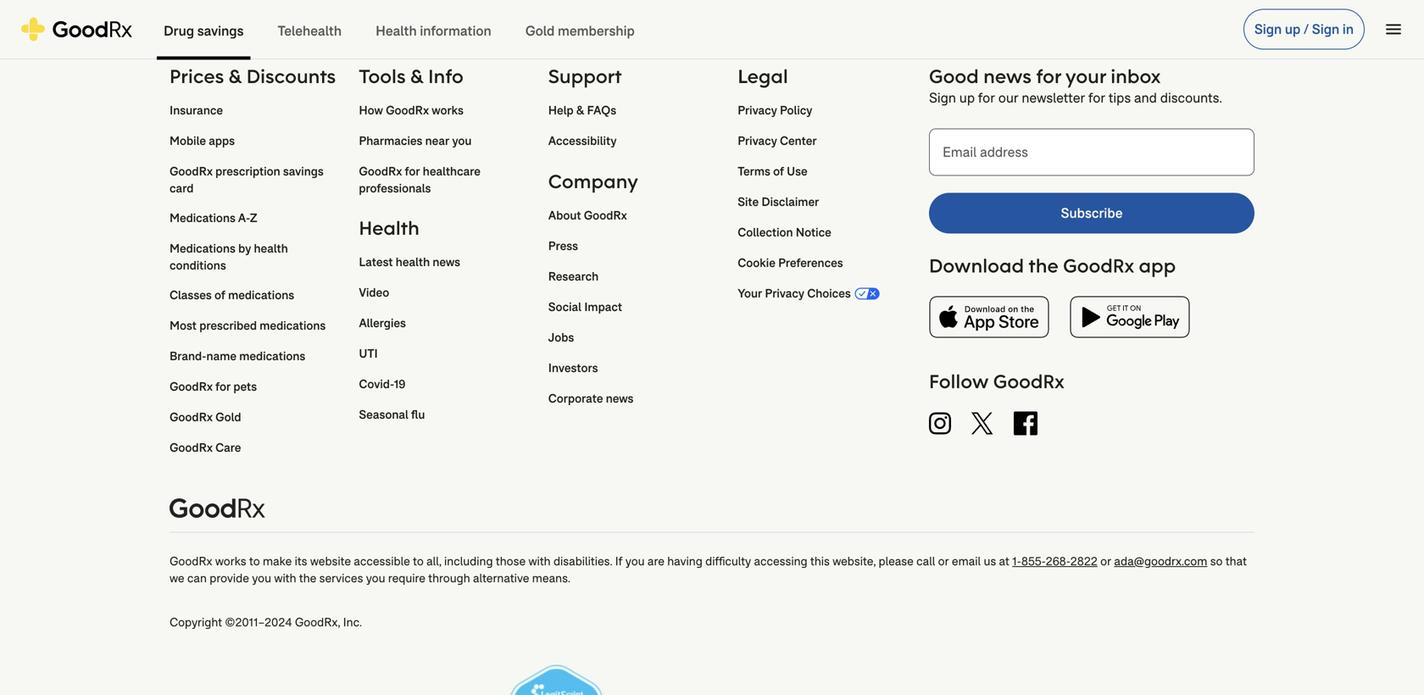 Task type: vqa. For each thing, say whether or not it's contained in the screenshot.
& within Support navigation
yes



Task type: locate. For each thing, give the bounding box(es) containing it.
goodrx inside goodrx prescription savings card
[[170, 164, 213, 179]]

goodrx
[[386, 102, 429, 118], [170, 164, 213, 179], [359, 164, 402, 179], [584, 208, 627, 223], [1064, 253, 1135, 278], [994, 369, 1065, 394], [170, 379, 213, 395], [170, 409, 213, 425], [170, 440, 213, 456], [170, 554, 212, 569]]

legitscript logo, opens in a new window image
[[497, 665, 616, 695]]

1 vertical spatial medications
[[260, 318, 326, 334]]

savings inside goodrx prescription savings card
[[283, 164, 324, 179]]

2 horizontal spatial sign
[[1313, 20, 1340, 38]]

its
[[295, 554, 307, 569]]

&
[[229, 63, 242, 88], [410, 63, 424, 88], [577, 102, 585, 118]]

1 horizontal spatial savings
[[283, 164, 324, 179]]

1 horizontal spatial works
[[432, 102, 464, 118]]

0 vertical spatial up
[[1286, 20, 1301, 38]]

0 vertical spatial medications
[[170, 210, 236, 226]]

cookie preferences link
[[738, 255, 844, 272]]

center
[[780, 133, 817, 149]]

privacy for privacy center
[[738, 133, 778, 149]]

0 horizontal spatial news
[[433, 254, 461, 270]]

app
[[1139, 253, 1176, 278]]

2 or from the left
[[1101, 554, 1112, 569]]

& left info
[[410, 63, 424, 88]]

collection
[[738, 225, 793, 240]]

0 vertical spatial savings
[[197, 22, 244, 40]]

0 vertical spatial of
[[774, 164, 784, 179]]

news
[[984, 63, 1032, 88], [433, 254, 461, 270], [606, 391, 634, 407]]

works up provide
[[215, 554, 246, 569]]

health for health information
[[376, 22, 417, 40]]

0 vertical spatial works
[[432, 102, 464, 118]]

the right download
[[1029, 253, 1059, 278]]

Email address text field
[[930, 128, 1255, 176]]

you inside tools & info navigation
[[452, 133, 472, 149]]

medications down most prescribed medications link
[[239, 348, 306, 364]]

1 vertical spatial health
[[359, 215, 420, 240]]

news up our
[[984, 63, 1032, 88]]

0 vertical spatial health
[[376, 22, 417, 40]]

a-
[[238, 210, 250, 226]]

to left make
[[249, 554, 260, 569]]

for left tips
[[1089, 89, 1106, 107]]

& inside navigation
[[229, 63, 242, 88]]

gold up the care
[[216, 409, 241, 425]]

brand-name medications link
[[170, 348, 306, 365]]

jobs link
[[549, 329, 574, 346]]

jobs
[[549, 330, 574, 345]]

by
[[238, 241, 251, 256]]

news right latest
[[433, 254, 461, 270]]

1 vertical spatial the
[[299, 571, 317, 586]]

privacy for privacy policy
[[738, 102, 778, 118]]

works up near
[[432, 102, 464, 118]]

health inside navigation
[[396, 254, 430, 270]]

1 vertical spatial of
[[215, 287, 225, 303]]

prices & discounts
[[170, 63, 336, 88]]

goodrx for pets
[[170, 379, 257, 395]]

notice
[[796, 225, 832, 240]]

medications a-z
[[170, 210, 257, 226]]

1 horizontal spatial to
[[413, 554, 424, 569]]

1 horizontal spatial or
[[1101, 554, 1112, 569]]

0 horizontal spatial savings
[[197, 22, 244, 40]]

mobile apps link
[[170, 133, 235, 150]]

this
[[811, 554, 830, 569]]

medications inside medications by health conditions
[[170, 241, 236, 256]]

health navigation
[[359, 215, 529, 424]]

classes
[[170, 287, 212, 303]]

health inside navigation
[[359, 215, 420, 240]]

& inside navigation
[[410, 63, 424, 88]]

goodrx up card
[[170, 164, 213, 179]]

for left our
[[979, 89, 996, 107]]

1 vertical spatial medications
[[170, 241, 236, 256]]

1 horizontal spatial the
[[1029, 253, 1059, 278]]

sign up / sign in button
[[1244, 9, 1365, 50]]

2822
[[1071, 554, 1098, 569]]

privacy down legal
[[738, 102, 778, 118]]

privacy policy link
[[738, 102, 813, 119]]

means.
[[532, 571, 571, 586]]

sign right /
[[1313, 20, 1340, 38]]

you right near
[[452, 133, 472, 149]]

2 horizontal spatial news
[[984, 63, 1032, 88]]

of left use
[[774, 164, 784, 179]]

with down make
[[274, 571, 296, 586]]

medications for most prescribed medications
[[260, 318, 326, 334]]

medications up brand-name medications
[[260, 318, 326, 334]]

to left all,
[[413, 554, 424, 569]]

of inside prices & discounts navigation
[[215, 287, 225, 303]]

you down accessible
[[366, 571, 385, 586]]

of right classes
[[215, 287, 225, 303]]

website,
[[833, 554, 876, 569]]

0 vertical spatial gold
[[526, 22, 555, 40]]

the down its
[[299, 571, 317, 586]]

privacy up terms
[[738, 133, 778, 149]]

0 horizontal spatial the
[[299, 571, 317, 586]]

1 vertical spatial with
[[274, 571, 296, 586]]

1-855-268-2822 link
[[1013, 554, 1098, 569]]

for
[[1037, 63, 1062, 88], [979, 89, 996, 107], [1089, 89, 1106, 107], [405, 164, 420, 179], [216, 379, 231, 395]]

latest health news
[[359, 254, 461, 270]]

provide
[[210, 571, 249, 586]]

corporate
[[549, 391, 603, 407]]

for up "professionals"
[[405, 164, 420, 179]]

your privacy choices
[[738, 286, 851, 301]]

how goodrx works
[[359, 102, 464, 118]]

0 horizontal spatial up
[[960, 89, 975, 107]]

make
[[263, 554, 292, 569]]

health right latest
[[396, 254, 430, 270]]

social impact
[[549, 299, 623, 315]]

0 horizontal spatial sign
[[930, 89, 957, 107]]

including
[[444, 554, 493, 569]]

faqs
[[587, 102, 617, 118]]

of inside "link"
[[774, 164, 784, 179]]

goodrx up the pharmacies near you
[[386, 102, 429, 118]]

1 vertical spatial news
[[433, 254, 461, 270]]

2 horizontal spatial &
[[577, 102, 585, 118]]

difficulty
[[706, 554, 752, 569]]

& right help
[[577, 102, 585, 118]]

savings right prescription
[[283, 164, 324, 179]]

gold left the membership on the top
[[526, 22, 555, 40]]

1 vertical spatial works
[[215, 554, 246, 569]]

goodrx down goodrx gold 'link'
[[170, 440, 213, 456]]

insurance
[[170, 102, 223, 118]]

goodrx down the company
[[584, 208, 627, 223]]

if
[[615, 554, 623, 569]]

goodrx down the brand-
[[170, 379, 213, 395]]

z
[[250, 210, 257, 226]]

1 or from the left
[[939, 554, 950, 569]]

goodrx inside goodrx for healthcare professionals
[[359, 164, 402, 179]]

accessibility link
[[549, 133, 617, 150]]

you right if in the bottom left of the page
[[626, 554, 645, 569]]

or right call
[[939, 554, 950, 569]]

apps
[[209, 133, 235, 149]]

2 vertical spatial medications
[[239, 348, 306, 364]]

0 horizontal spatial or
[[939, 554, 950, 569]]

medications up most prescribed medications
[[228, 287, 294, 303]]

services
[[319, 571, 363, 586]]

news inside health navigation
[[433, 254, 461, 270]]

0 horizontal spatial gold
[[216, 409, 241, 425]]

covid-19
[[359, 376, 406, 392]]

& for prices
[[229, 63, 242, 88]]

1 horizontal spatial sign
[[1255, 20, 1283, 38]]

1 vertical spatial up
[[960, 89, 975, 107]]

0 horizontal spatial with
[[274, 571, 296, 586]]

can
[[187, 571, 207, 586]]

1 horizontal spatial &
[[410, 63, 424, 88]]

1 vertical spatial savings
[[283, 164, 324, 179]]

that
[[1226, 554, 1248, 569]]

1 horizontal spatial of
[[774, 164, 784, 179]]

with up means.
[[529, 554, 551, 569]]

1 horizontal spatial health
[[396, 254, 430, 270]]

health right by
[[254, 241, 288, 256]]

video link
[[359, 284, 389, 301]]

up left /
[[1286, 20, 1301, 38]]

goodrx logo image
[[170, 498, 265, 518]]

2 vertical spatial news
[[606, 391, 634, 407]]

how goodrx works link
[[359, 102, 464, 119]]

0 horizontal spatial health
[[254, 241, 288, 256]]

covid-
[[359, 376, 394, 392]]

news inside good news for your inbox sign up for our newsletter for tips and discounts.
[[984, 63, 1032, 88]]

social
[[549, 299, 582, 315]]

news for good
[[984, 63, 1032, 88]]

goodrx up the can
[[170, 554, 212, 569]]

goodrx,
[[295, 615, 340, 630]]

& for help
[[577, 102, 585, 118]]

medications
[[228, 287, 294, 303], [260, 318, 326, 334], [239, 348, 306, 364]]

works inside tools & info navigation
[[432, 102, 464, 118]]

are
[[648, 554, 665, 569]]

for inside goodrx for healthcare professionals
[[405, 164, 420, 179]]

sign left /
[[1255, 20, 1283, 38]]

sign down the good
[[930, 89, 957, 107]]

0 horizontal spatial &
[[229, 63, 242, 88]]

corporate news
[[549, 391, 634, 407]]

accessible
[[354, 554, 410, 569]]

news right corporate
[[606, 391, 634, 407]]

newsletter
[[1022, 89, 1086, 107]]

allergies link
[[359, 315, 406, 332]]

1 medications from the top
[[170, 210, 236, 226]]

privacy down cookie preferences link
[[765, 286, 805, 301]]

professionals
[[359, 181, 431, 196]]

care
[[216, 440, 241, 456]]

0 vertical spatial medications
[[228, 287, 294, 303]]

site disclaimer link
[[738, 194, 820, 211]]

pharmacies
[[359, 133, 423, 149]]

0 vertical spatial privacy
[[738, 102, 778, 118]]

about goodrx link
[[549, 207, 627, 224]]

our
[[999, 89, 1019, 107]]

medications
[[170, 210, 236, 226], [170, 241, 236, 256]]

savings right "drug"
[[197, 22, 244, 40]]

2 medications from the top
[[170, 241, 236, 256]]

1 horizontal spatial gold
[[526, 22, 555, 40]]

health for health
[[359, 215, 420, 240]]

1 horizontal spatial up
[[1286, 20, 1301, 38]]

1 vertical spatial privacy
[[738, 133, 778, 149]]

uti link
[[359, 345, 378, 362]]

help & faqs link
[[549, 102, 617, 119]]

of for terms
[[774, 164, 784, 179]]

medications by health conditions
[[170, 241, 291, 273]]

dialog
[[0, 0, 1425, 695]]

& inside 'link'
[[577, 102, 585, 118]]

medications up conditions
[[170, 241, 236, 256]]

healthcare
[[423, 164, 481, 179]]

0 vertical spatial news
[[984, 63, 1032, 88]]

& right prices
[[229, 63, 242, 88]]

medications for classes of medications
[[228, 287, 294, 303]]

pharmacies near you
[[359, 133, 472, 149]]

gold membership link
[[509, 0, 652, 60]]

medications for medications by health conditions
[[170, 241, 236, 256]]

1 horizontal spatial news
[[606, 391, 634, 407]]

1 vertical spatial gold
[[216, 409, 241, 425]]

terms
[[738, 164, 771, 179]]

health up tools on the left
[[376, 22, 417, 40]]

0 vertical spatial with
[[529, 554, 551, 569]]

up down the good
[[960, 89, 975, 107]]

or right 2822
[[1101, 554, 1112, 569]]

medications down card
[[170, 210, 236, 226]]

follow
[[930, 369, 989, 394]]

with inside so that we can provide you with the services you require through alternative means.
[[274, 571, 296, 586]]

goodrx right follow
[[994, 369, 1065, 394]]

of for classes
[[215, 287, 225, 303]]

so that we can provide you with the services you require through alternative means.
[[170, 554, 1248, 586]]

news inside company navigation
[[606, 391, 634, 407]]

for left pets
[[216, 379, 231, 395]]

0 horizontal spatial of
[[215, 287, 225, 303]]

brand-
[[170, 348, 207, 364]]

in
[[1343, 20, 1354, 38]]

health up latest
[[359, 215, 420, 240]]

prices & discounts navigation
[[170, 63, 339, 457]]

goodrx up "professionals"
[[359, 164, 402, 179]]

for inside "link"
[[216, 379, 231, 395]]

0 horizontal spatial to
[[249, 554, 260, 569]]

telehealth link
[[261, 0, 359, 60]]

how
[[359, 102, 383, 118]]



Task type: describe. For each thing, give the bounding box(es) containing it.
most prescribed medications link
[[170, 317, 326, 334]]

download the goodrx app
[[930, 253, 1176, 278]]

help & faqs
[[549, 102, 617, 118]]

tools
[[359, 63, 406, 88]]

brand-name medications
[[170, 348, 306, 364]]

2 to from the left
[[413, 554, 424, 569]]

goodrx prescription savings card link
[[170, 163, 339, 197]]

drug
[[164, 22, 194, 40]]

1 to from the left
[[249, 554, 260, 569]]

legal navigation
[[738, 63, 908, 303]]

tips
[[1109, 89, 1132, 107]]

goodrx works to make its website accessible to all, including those with disabilities. if you are having difficulty accessing this website, please call or email us at 1-855-268-2822 or ada@goodrx.com
[[170, 554, 1208, 569]]

discounts.
[[1161, 89, 1223, 107]]

goodrx care link
[[170, 440, 241, 457]]

email
[[943, 143, 977, 161]]

require
[[388, 571, 426, 586]]

news for corporate
[[606, 391, 634, 407]]

medications for brand-name medications
[[239, 348, 306, 364]]

privacy center link
[[738, 133, 817, 150]]

press
[[549, 238, 578, 254]]

privacy policy
[[738, 102, 813, 118]]

copyright ©2011–2024 goodrx, inc.
[[170, 615, 362, 630]]

accessibility
[[549, 133, 617, 149]]

goodrx gold
[[170, 409, 241, 425]]

and
[[1135, 89, 1158, 107]]

goodrx inside "link"
[[170, 379, 213, 395]]

0 vertical spatial the
[[1029, 253, 1059, 278]]

download
[[930, 253, 1025, 278]]

sign inside good news for your inbox sign up for our newsletter for tips and discounts.
[[930, 89, 957, 107]]

call
[[917, 554, 936, 569]]

telehealth
[[278, 22, 342, 40]]

prices
[[170, 63, 224, 88]]

most
[[170, 318, 197, 334]]

most prescribed medications
[[170, 318, 326, 334]]

good news for your inbox sign up for our newsletter for tips and discounts.
[[930, 63, 1223, 107]]

so
[[1211, 554, 1223, 569]]

terms of use link
[[738, 163, 808, 180]]

goodrx down subscribe button
[[1064, 253, 1135, 278]]

latest
[[359, 254, 393, 270]]

menu button
[[1376, 11, 1413, 48]]

subscribe
[[1061, 204, 1123, 222]]

your
[[738, 286, 763, 301]]

we
[[170, 571, 185, 586]]

goodrx prescription savings card
[[170, 164, 327, 196]]

please
[[879, 554, 914, 569]]

card
[[170, 181, 194, 196]]

gold inside 'link'
[[216, 409, 241, 425]]

through
[[429, 571, 470, 586]]

help
[[549, 102, 574, 118]]

the inside so that we can provide you with the services you require through alternative means.
[[299, 571, 317, 586]]

drug savings link
[[147, 0, 261, 60]]

goodrx care
[[170, 440, 241, 456]]

up inside good news for your inbox sign up for our newsletter for tips and discounts.
[[960, 89, 975, 107]]

health inside medications by health conditions
[[254, 241, 288, 256]]

drug savings
[[164, 22, 244, 40]]

tools & info navigation
[[359, 63, 529, 197]]

choices
[[808, 286, 851, 301]]

tools & info
[[359, 63, 464, 88]]

©2011–2024
[[225, 615, 292, 630]]

medications by health conditions link
[[170, 240, 339, 274]]

email address
[[943, 143, 1029, 161]]

investors
[[549, 360, 598, 376]]

& for tools
[[410, 63, 424, 88]]

inbox
[[1111, 63, 1161, 88]]

about
[[549, 208, 581, 223]]

cookie
[[738, 255, 776, 271]]

up inside button
[[1286, 20, 1301, 38]]

health information
[[376, 22, 492, 40]]

collection notice link
[[738, 224, 832, 241]]

prescribed
[[199, 318, 257, 334]]

0 horizontal spatial works
[[215, 554, 246, 569]]

those
[[496, 554, 526, 569]]

address
[[980, 143, 1029, 161]]

at
[[1000, 554, 1010, 569]]

268-
[[1046, 554, 1071, 569]]

menu
[[1384, 19, 1404, 39]]

ada@goodrx.com
[[1115, 554, 1208, 569]]

1-
[[1013, 554, 1022, 569]]

alternative
[[473, 571, 530, 586]]

company navigation
[[549, 169, 718, 408]]

follow goodrx
[[930, 369, 1065, 394]]

medications for medications a-z
[[170, 210, 236, 226]]

support navigation
[[549, 63, 718, 150]]

ada@goodrx.com link
[[1115, 554, 1208, 569]]

goodrx up goodrx care
[[170, 409, 213, 425]]

seasonal flu
[[359, 407, 425, 423]]

research link
[[549, 268, 599, 285]]

your
[[1066, 63, 1107, 88]]

accessing
[[754, 554, 808, 569]]

goodrx inside company navigation
[[584, 208, 627, 223]]

company
[[549, 169, 639, 193]]

health information link
[[359, 0, 509, 60]]

1 horizontal spatial with
[[529, 554, 551, 569]]

you down make
[[252, 571, 271, 586]]

support
[[549, 63, 622, 88]]

allergies
[[359, 315, 406, 331]]

goodrx yellow cross logo image
[[20, 17, 133, 41]]

2 vertical spatial privacy
[[765, 286, 805, 301]]

conditions
[[170, 258, 226, 273]]

for up newsletter
[[1037, 63, 1062, 88]]

medications a-z link
[[170, 210, 257, 227]]

gold membership
[[526, 22, 635, 40]]

disabilities.
[[554, 554, 613, 569]]

use
[[787, 164, 808, 179]]



